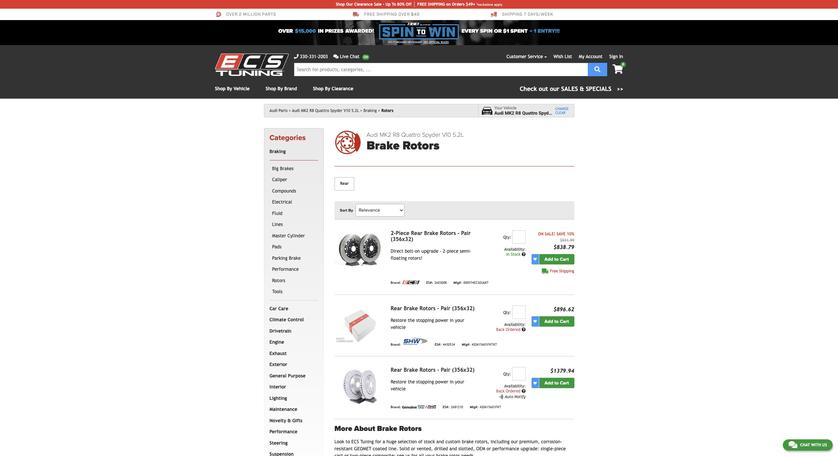 Task type: describe. For each thing, give the bounding box(es) containing it.
qty: for $896.62
[[504, 311, 512, 315]]

interior
[[270, 385, 286, 390]]

rotors inside audi mk2 r8 quattro spyder v10 5.2l brake rotors
[[403, 139, 440, 153]]

over for over 2 million parts
[[227, 12, 238, 17]]

shop by vehicle link
[[215, 86, 250, 91]]

huge
[[387, 440, 397, 445]]

- inside direct bolt-on upgrade - 2-piece semi- floating rotors!
[[440, 249, 442, 254]]

rotors!
[[409, 256, 423, 261]]

1 vertical spatial performance link
[[268, 427, 317, 438]]

ecs tuning image
[[215, 54, 289, 76]]

rear link
[[335, 177, 355, 191]]

rear brake rotors - pair (356x32) link for $1379.94
[[391, 367, 475, 374]]

pair inside 2-piece rear brake rotors - pair (356x32)
[[462, 230, 471, 237]]

direct bolt-on upgrade - 2-piece semi- floating rotors!
[[391, 249, 472, 261]]

or right oem
[[487, 447, 491, 452]]

free for free shipping
[[550, 269, 559, 274]]

free for free shipping over $49
[[365, 12, 376, 17]]

0 vertical spatial performance link
[[271, 264, 317, 276]]

by for brand
[[278, 86, 283, 91]]

audi mk2 r8 quattro spyder v10 5.2l brake rotors
[[367, 131, 464, 153]]

maintenance
[[270, 407, 298, 413]]

audi for audi mk2 r8 quattro spyder v10 5.2l brake rotors
[[367, 131, 379, 139]]

direct
[[391, 249, 404, 254]]

& for sales
[[580, 85, 585, 92]]

or down resistant
[[345, 454, 349, 457]]

notify
[[515, 395, 526, 400]]

custom
[[446, 440, 461, 445]]

or right solid
[[411, 447, 416, 452]]

orders
[[452, 2, 465, 7]]

our
[[512, 440, 518, 445]]

brakes
[[280, 166, 294, 171]]

audi mk2 r8 quattro spyder v10 5.2l
[[292, 109, 359, 113]]

(356x32) inside 2-piece rear brake rotors - pair (356x32)
[[391, 236, 414, 243]]

0 vertical spatial in
[[620, 54, 624, 59]]

control
[[288, 318, 304, 323]]

every spin or $1 spent = 1 entry!!!
[[462, 28, 560, 34]]

mk2 for audi mk2 r8 quattro spyder v10 5.2l
[[301, 109, 309, 113]]

add for $896.62
[[545, 319, 554, 325]]

add to cart button for $1379.94
[[540, 378, 575, 389]]

420615601fktkt
[[472, 343, 498, 347]]

steering
[[270, 441, 288, 446]]

shop by brand link
[[266, 86, 297, 91]]

parts
[[262, 12, 276, 17]]

back ordered for $896.62
[[497, 328, 522, 332]]

spyder for audi mk2 r8 quattro spyder v10 5.2l
[[331, 109, 343, 113]]

shop by vehicle
[[215, 86, 250, 91]]

add to cart button for $896.62
[[540, 317, 575, 327]]

pads link
[[271, 242, 317, 253]]

1 vertical spatial brake
[[437, 454, 448, 457]]

330-
[[300, 54, 309, 59]]

1 horizontal spatial brake
[[462, 440, 474, 445]]

in for $896.62
[[450, 318, 454, 323]]

auto
[[505, 395, 514, 400]]

power for $896.62
[[436, 318, 449, 323]]

0 vertical spatial for
[[376, 440, 382, 445]]

live chat
[[340, 54, 360, 59]]

1 horizontal spatial on
[[447, 2, 451, 7]]

clear link
[[556, 111, 569, 115]]

your for $896.62
[[455, 318, 465, 323]]

every
[[462, 28, 479, 34]]

to
[[392, 2, 396, 7]]

shop by clearance link
[[313, 86, 354, 91]]

official
[[429, 41, 441, 44]]

restore for $1379.94
[[391, 380, 407, 385]]

es#2603008 - 000574ecs02akt - 2-piece rear brake rotors - pair (356x32) - direct bolt-on upgrade - 2-piece semi-floating rotors! - ecs - audi image
[[335, 231, 386, 269]]

free
[[418, 2, 427, 7]]

back for $1379.94
[[497, 390, 505, 394]]

drilled
[[435, 447, 448, 452]]

general
[[270, 374, 287, 379]]

shipping
[[377, 12, 398, 17]]

compounds
[[272, 188, 296, 194]]

change link
[[556, 107, 569, 111]]

in stock
[[507, 252, 522, 257]]

to for add to cart 'button' related to $1379.94
[[555, 381, 559, 387]]

es#: for $896.62
[[435, 343, 442, 347]]

sales & specials link
[[520, 84, 624, 93]]

entry!!!
[[538, 28, 560, 34]]

rear brake rotors - pair (356x32) link for $896.62
[[391, 306, 475, 312]]

wifi image
[[500, 395, 504, 400]]

qty: for on sale!                         save 10%
[[504, 235, 512, 240]]

0 horizontal spatial and
[[437, 440, 444, 445]]

pair for $896.62
[[441, 306, 451, 312]]

semi-
[[460, 249, 472, 254]]

5.2l for audi mk2 r8 quattro spyder v10 5.2l brake rotors
[[453, 131, 464, 139]]

sale
[[374, 2, 382, 7]]

audi parts link
[[270, 109, 291, 113]]

0 vertical spatial in
[[318, 28, 324, 34]]

brand: for $896.62
[[391, 343, 401, 347]]

parking brake
[[272, 256, 301, 261]]

add to wish list image for add to cart 'button' related to $1379.94
[[534, 382, 537, 385]]

over for over $15,000 in prizes
[[279, 28, 293, 34]]

1 brand: from the top
[[391, 281, 401, 285]]

to for add to cart 'button' corresponding to $896.62
[[555, 319, 559, 325]]

more about brake rotors
[[335, 425, 422, 434]]

my account link
[[579, 54, 603, 59]]

ordered for $896.62
[[506, 328, 521, 332]]

electrical
[[272, 200, 292, 205]]

1 vertical spatial for
[[412, 454, 418, 457]]

(356x32) for $1379.94
[[452, 367, 475, 374]]

=
[[530, 28, 533, 34]]

2 vertical spatial piece
[[360, 454, 371, 457]]

1 horizontal spatial and
[[450, 447, 457, 452]]

1 horizontal spatial braking link
[[364, 109, 381, 113]]

question circle image for on sale!                         save 10%
[[522, 253, 526, 257]]

ecs tuning 'spin to win' contest logo image
[[380, 23, 459, 40]]

2 horizontal spatial piece
[[555, 447, 566, 452]]

no purchase necessary. see official rules .
[[389, 41, 450, 44]]

stock
[[511, 252, 521, 257]]

piece
[[396, 230, 410, 237]]

vehicle for $896.62
[[391, 325, 406, 330]]

pair for $1379.94
[[441, 367, 451, 374]]

sign in link
[[610, 54, 624, 59]]

lighting
[[270, 396, 287, 401]]

two-
[[350, 454, 360, 457]]

clearance for our
[[355, 2, 373, 7]]

novelty
[[270, 419, 286, 424]]

look to ecs tuning for a huge selection of stock and custom brake rotors, including our premium, corrosion- resistant geomet coated line. solid or vented, drilled and slotted, oem or performance upgrade: single-piece cast or two-piece composite: see us for all your brake rotor needs.
[[335, 440, 566, 457]]

on inside direct bolt-on upgrade - 2-piece semi- floating rotors!
[[415, 249, 420, 254]]

5.2l for audi mk2 r8 quattro spyder v10 5.2l
[[352, 109, 359, 113]]

rules
[[441, 41, 449, 44]]

restore for $896.62
[[391, 318, 407, 323]]

off
[[406, 2, 412, 7]]

over 2 million parts
[[227, 12, 276, 17]]

performance for performance link to the bottom
[[270, 430, 298, 435]]

my
[[579, 54, 585, 59]]

geomet
[[354, 447, 372, 452]]

v10 for audi mk2 r8 quattro spyder v10 5.2l
[[344, 109, 351, 113]]

r8 inside your vehicle audi mk2 r8 quattro spyder v10 5.2l
[[516, 111, 522, 116]]

exhaust
[[270, 351, 287, 357]]

1 horizontal spatial chat
[[801, 443, 811, 448]]

1 add from the top
[[545, 257, 554, 262]]

electrical link
[[271, 197, 317, 208]]

0 horizontal spatial vehicle
[[234, 86, 250, 91]]

piece inside direct bolt-on upgrade - 2-piece semi- floating rotors!
[[448, 249, 459, 254]]

change
[[556, 107, 569, 111]]

customer service
[[507, 54, 544, 59]]

sale!
[[545, 232, 556, 237]]

necessary.
[[408, 41, 423, 44]]

mfg#: 420615601fkt
[[470, 406, 502, 410]]

2-piece rear brake rotors - pair (356x32) link
[[391, 230, 471, 243]]

$49
[[412, 12, 420, 17]]

Search text field
[[294, 63, 588, 76]]

about
[[354, 425, 376, 434]]

purpose
[[288, 374, 306, 379]]

es#: 2603008
[[427, 281, 447, 285]]

general purpose link
[[268, 371, 317, 382]]

us
[[823, 443, 828, 448]]

by right sort
[[349, 208, 353, 213]]

rotors,
[[476, 440, 490, 445]]

lighting link
[[268, 393, 317, 405]]

tuning
[[361, 440, 374, 445]]

caliper link
[[271, 175, 317, 186]]

0 horizontal spatial chat
[[350, 54, 360, 59]]

vented,
[[417, 447, 433, 452]]

v10 inside your vehicle audi mk2 r8 quattro spyder v10 5.2l
[[555, 111, 563, 116]]

braking for the right braking link
[[364, 109, 377, 113]]

2681210
[[451, 406, 464, 410]]

with
[[812, 443, 822, 448]]

exhaust link
[[268, 349, 317, 360]]

upgrade:
[[521, 447, 540, 452]]

1 add to cart button from the top
[[540, 254, 575, 265]]

0 vertical spatial mfg#:
[[454, 281, 462, 285]]

shop our clearance sale - up to 80% off link
[[336, 1, 415, 7]]

mk2 for audi mk2 r8 quattro spyder v10 5.2l brake rotors
[[380, 131, 392, 139]]

331-
[[309, 54, 318, 59]]

spyder for audi mk2 r8 quattro spyder v10 5.2l brake rotors
[[422, 131, 441, 139]]

(356x32) for $896.62
[[452, 306, 475, 312]]

caliper
[[272, 177, 287, 183]]

0 vertical spatial es#:
[[427, 281, 434, 285]]

by for clearance
[[325, 86, 331, 91]]

$15,000
[[295, 28, 316, 34]]



Task type: vqa. For each thing, say whether or not it's contained in the screenshot.
our
yes



Task type: locate. For each thing, give the bounding box(es) containing it.
2003
[[318, 54, 328, 59]]

big brakes link
[[271, 163, 317, 175]]

add to wish list image for 1st add to cart 'button'
[[534, 258, 537, 261]]

2 horizontal spatial es#:
[[443, 406, 450, 410]]

1 vertical spatial restore
[[391, 380, 407, 385]]

power up es#: 4430534
[[436, 318, 449, 323]]

1 vertical spatial in
[[450, 318, 454, 323]]

0 vertical spatial add to wish list image
[[534, 258, 537, 261]]

0 horizontal spatial v10
[[344, 109, 351, 113]]

audi inside your vehicle audi mk2 r8 quattro spyder v10 5.2l
[[495, 111, 504, 116]]

the for $896.62
[[408, 318, 415, 323]]

piece
[[448, 249, 459, 254], [555, 447, 566, 452], [360, 454, 371, 457]]

0 horizontal spatial on
[[415, 249, 420, 254]]

change clear
[[556, 107, 569, 115]]

0 horizontal spatial r8
[[310, 109, 314, 113]]

brand: left 'ecs - corporate logo'
[[391, 281, 401, 285]]

0 vertical spatial rear brake rotors - pair (356x32)
[[391, 306, 475, 312]]

330-331-2003
[[300, 54, 328, 59]]

7
[[524, 12, 527, 17]]

back ordered
[[497, 328, 522, 332], [497, 390, 522, 394]]

rotors inside 2-piece rear brake rotors - pair (356x32)
[[440, 230, 456, 237]]

line.
[[389, 447, 398, 452]]

*exclusions apply link
[[477, 2, 503, 7]]

save
[[557, 232, 566, 237]]

shw performance - corporate logo image
[[403, 338, 428, 346]]

1 vertical spatial shipping
[[560, 269, 575, 274]]

phone image
[[294, 54, 299, 59]]

vehicle right your
[[504, 106, 517, 110]]

0 vertical spatial your
[[455, 318, 465, 323]]

r8 for audi mk2 r8 quattro spyder v10 5.2l brake rotors
[[393, 131, 400, 139]]

2 back ordered from the top
[[497, 390, 522, 394]]

0 horizontal spatial over
[[227, 12, 238, 17]]

stopping for $1379.94
[[417, 380, 434, 385]]

question circle image for $896.62
[[522, 328, 526, 332]]

in up 4430534
[[450, 318, 454, 323]]

shop for shop by clearance
[[313, 86, 324, 91]]

1 vertical spatial question circle image
[[522, 328, 526, 332]]

1 vertical spatial 2-
[[443, 249, 448, 254]]

stopping for $896.62
[[417, 318, 434, 323]]

1 vertical spatial &
[[288, 419, 291, 424]]

by up the audi mk2 r8 quattro spyder v10 5.2l link on the left top of the page
[[325, 86, 331, 91]]

0 horizontal spatial free
[[365, 12, 376, 17]]

2 restore the stopping power in your vehicle from the top
[[391, 380, 465, 392]]

comments image for chat
[[789, 441, 798, 449]]

performance
[[493, 447, 520, 452]]

premium,
[[520, 440, 540, 445]]

1 horizontal spatial 2-
[[443, 249, 448, 254]]

$1
[[504, 28, 510, 34]]

0 vertical spatial over
[[227, 12, 238, 17]]

interior link
[[268, 382, 317, 393]]

comments image inside 'chat with us' link
[[789, 441, 798, 449]]

engine
[[270, 340, 284, 345]]

add for $1379.94
[[545, 381, 554, 387]]

1 horizontal spatial r8
[[393, 131, 400, 139]]

comments image left chat with us
[[789, 441, 798, 449]]

thumbnail image image
[[335, 306, 386, 344]]

1 rear brake rotors - pair (356x32) from the top
[[391, 306, 475, 312]]

back up 420615601fktkt
[[497, 328, 505, 332]]

0 horizontal spatial for
[[376, 440, 382, 445]]

in up es#: 2681210
[[450, 380, 454, 385]]

2 add to wish list image from the top
[[534, 382, 537, 385]]

shop for shop by brand
[[266, 86, 276, 91]]

rear brake rotors - pair (356x32) link down es#: 4430534
[[391, 367, 475, 374]]

your down "vented,"
[[426, 454, 435, 457]]

cart down $896.62
[[560, 319, 569, 325]]

clearance
[[355, 2, 373, 7], [332, 86, 354, 91]]

0 horizontal spatial es#:
[[427, 281, 434, 285]]

cart
[[560, 257, 569, 262], [560, 319, 569, 325], [560, 381, 569, 387]]

1 vertical spatial back ordered
[[497, 390, 522, 394]]

1 vertical spatial vehicle
[[504, 106, 517, 110]]

over left '2'
[[227, 12, 238, 17]]

performance down parking brake
[[272, 267, 299, 272]]

list
[[565, 54, 573, 59]]

2 add to cart from the top
[[545, 319, 569, 325]]

shopping cart image
[[613, 65, 624, 74]]

to for 1st add to cart 'button'
[[555, 257, 559, 262]]

rear brake rotors - pair (356x32) for $1379.94
[[391, 367, 475, 374]]

category navigation element
[[264, 128, 324, 457]]

braking inside the category navigation element
[[270, 149, 286, 154]]

1 back ordered from the top
[[497, 328, 522, 332]]

1 vertical spatial brand:
[[391, 343, 401, 347]]

the up genuine volkswagen audi - corporate logo
[[408, 380, 415, 385]]

1 vertical spatial mfg#:
[[462, 343, 471, 347]]

2-
[[391, 230, 396, 237], [443, 249, 448, 254]]

to inside the look to ecs tuning for a huge selection of stock and custom brake rotors, including our premium, corrosion- resistant geomet coated line. solid or vented, drilled and slotted, oem or performance upgrade: single-piece cast or two-piece composite: see us for all your brake rotor needs.
[[346, 440, 350, 445]]

shop inside 'shop our clearance sale - up to 80% off' 'link'
[[336, 2, 345, 7]]

piece down geomet
[[360, 454, 371, 457]]

0 vertical spatial back ordered
[[497, 328, 522, 332]]

on right 'ping'
[[447, 2, 451, 7]]

1 horizontal spatial piece
[[448, 249, 459, 254]]

qty: for $1379.94
[[504, 372, 512, 377]]

back ordered up auto
[[497, 390, 522, 394]]

question circle image for $1379.94
[[522, 390, 526, 394]]

your
[[495, 106, 503, 110]]

performance for the topmost performance link
[[272, 267, 299, 272]]

add up free shipping
[[545, 257, 554, 262]]

cart for $1379.94
[[560, 381, 569, 387]]

audi for audi parts
[[270, 109, 278, 113]]

clearance inside 'shop our clearance sale - up to 80% off' 'link'
[[355, 2, 373, 7]]

1 vertical spatial cart
[[560, 319, 569, 325]]

to down $1379.94
[[555, 381, 559, 387]]

$838.79
[[554, 244, 575, 251]]

shipping down $838.79
[[560, 269, 575, 274]]

1 restore from the top
[[391, 318, 407, 323]]

0 vertical spatial add to cart button
[[540, 254, 575, 265]]

pair down 2603008
[[441, 306, 451, 312]]

es#: left 2681210
[[443, 406, 450, 410]]

on
[[539, 232, 544, 237]]

free down $838.79
[[550, 269, 559, 274]]

auto notify link
[[499, 395, 526, 400]]

add to cart down $896.62
[[545, 319, 569, 325]]

shop for shop our clearance sale - up to 80% off
[[336, 2, 345, 7]]

a
[[383, 440, 385, 445]]

shipping inside shipping 7 days/week link
[[502, 12, 523, 17]]

big brakes
[[272, 166, 294, 171]]

2 back from the top
[[497, 390, 505, 394]]

0 vertical spatial and
[[437, 440, 444, 445]]

floating
[[391, 256, 407, 261]]

account
[[586, 54, 603, 59]]

chat with us link
[[784, 440, 834, 451]]

1 ordered from the top
[[506, 328, 521, 332]]

performance down novelty & gifts on the left bottom
[[270, 430, 298, 435]]

mfg#: for $1379.94
[[470, 406, 479, 410]]

0 vertical spatial cart
[[560, 257, 569, 262]]

2 stopping from the top
[[417, 380, 434, 385]]

1 horizontal spatial 5.2l
[[453, 131, 464, 139]]

your up 2681210
[[455, 380, 465, 385]]

search image
[[595, 66, 601, 72]]

back up "wifi" image
[[497, 390, 505, 394]]

2 rear brake rotors - pair (356x32) link from the top
[[391, 367, 475, 374]]

mk2 inside your vehicle audi mk2 r8 quattro spyder v10 5.2l
[[505, 111, 515, 116]]

0 horizontal spatial 5.2l
[[352, 109, 359, 113]]

braking for left braking link
[[270, 149, 286, 154]]

mfg#: left 420615601fkt
[[470, 406, 479, 410]]

solid
[[400, 447, 410, 452]]

1 vertical spatial (356x32)
[[452, 306, 475, 312]]

stopping up shw performance - corporate logo
[[417, 318, 434, 323]]

1 horizontal spatial v10
[[442, 131, 452, 139]]

brand: left genuine volkswagen audi - corporate logo
[[391, 406, 401, 410]]

to up free shipping
[[555, 257, 559, 262]]

comments image left live at the top left of the page
[[334, 54, 339, 59]]

1 horizontal spatial &
[[580, 85, 585, 92]]

chat left with
[[801, 443, 811, 448]]

corrosion-
[[542, 440, 563, 445]]

(356x32) up the direct on the left of the page
[[391, 236, 414, 243]]

audi mk2 r8 quattro spyder v10 5.2l link
[[292, 109, 363, 113]]

spyder inside your vehicle audi mk2 r8 quattro spyder v10 5.2l
[[539, 111, 553, 116]]

1 vertical spatial add
[[545, 319, 554, 325]]

all
[[419, 454, 425, 457]]

rotors inside "link"
[[272, 278, 286, 284]]

2 qty: from the top
[[504, 311, 512, 315]]

back ordered up 420615601fktkt
[[497, 328, 522, 332]]

in
[[620, 54, 624, 59], [507, 252, 510, 257]]

2 vertical spatial availability:
[[505, 385, 526, 389]]

1 power from the top
[[436, 318, 449, 323]]

2 brand: from the top
[[391, 343, 401, 347]]

back for $896.62
[[497, 328, 505, 332]]

restore up genuine volkswagen audi - corporate logo
[[391, 380, 407, 385]]

add to cart button down $1379.94
[[540, 378, 575, 389]]

1 vertical spatial chat
[[801, 443, 811, 448]]

2 vertical spatial question circle image
[[522, 390, 526, 394]]

rear brake rotors - pair (356x32) for $896.62
[[391, 306, 475, 312]]

1 add to cart from the top
[[545, 257, 569, 262]]

prizes
[[325, 28, 344, 34]]

ordered for $1379.94
[[506, 390, 521, 394]]

1 availability: from the top
[[505, 247, 526, 252]]

and up rotor
[[450, 447, 457, 452]]

2 vertical spatial qty:
[[504, 372, 512, 377]]

quattro for audi mk2 r8 quattro spyder v10 5.2l brake rotors
[[402, 131, 421, 139]]

1 vertical spatial ordered
[[506, 390, 521, 394]]

by for vehicle
[[227, 86, 232, 91]]

2 horizontal spatial v10
[[555, 111, 563, 116]]

1 vertical spatial stopping
[[417, 380, 434, 385]]

v10 for audi mk2 r8 quattro spyder v10 5.2l brake rotors
[[442, 131, 452, 139]]

80%
[[398, 2, 405, 7]]

1 vertical spatial performance
[[270, 430, 298, 435]]

restore up shw performance - corporate logo
[[391, 318, 407, 323]]

pair down es#: 4430534
[[441, 367, 451, 374]]

apply
[[495, 3, 503, 6]]

brake inside braking subcategories element
[[289, 256, 301, 261]]

2 power from the top
[[436, 380, 449, 385]]

1 add to wish list image from the top
[[534, 258, 537, 261]]

customer service button
[[507, 53, 547, 60]]

add to wish list image
[[534, 258, 537, 261], [534, 382, 537, 385]]

vehicle up genuine volkswagen audi - corporate logo
[[391, 387, 406, 392]]

slotted,
[[459, 447, 475, 452]]

r8 inside audi mk2 r8 quattro spyder v10 5.2l brake rotors
[[393, 131, 400, 139]]

2 add from the top
[[545, 319, 554, 325]]

climate control link
[[268, 315, 317, 326]]

no
[[389, 41, 393, 44]]

in for $1379.94
[[450, 380, 454, 385]]

1 restore the stopping power in your vehicle from the top
[[391, 318, 465, 330]]

over left $15,000
[[279, 28, 293, 34]]

0 vertical spatial vehicle
[[391, 325, 406, 330]]

3 cart from the top
[[560, 381, 569, 387]]

1 the from the top
[[408, 318, 415, 323]]

availability: left add to wish list image
[[505, 323, 526, 327]]

1 horizontal spatial clearance
[[355, 2, 373, 7]]

availability: for on sale!                         save 10%
[[505, 247, 526, 252]]

stopping up genuine volkswagen audi - corporate logo
[[417, 380, 434, 385]]

2 rear brake rotors - pair (356x32) from the top
[[391, 367, 475, 374]]

car
[[270, 306, 277, 312]]

rear brake rotors - pair (356x32) link down es#: 2603008
[[391, 306, 475, 312]]

performance link
[[271, 264, 317, 276], [268, 427, 317, 438]]

spent
[[511, 28, 528, 34]]

for right the us
[[412, 454, 418, 457]]

2- inside 2-piece rear brake rotors - pair (356x32)
[[391, 230, 396, 237]]

r8 for audi mk2 r8 quattro spyder v10 5.2l
[[310, 109, 314, 113]]

back ordered for $1379.94
[[497, 390, 522, 394]]

performance link down parking brake
[[271, 264, 317, 276]]

vehicle for $1379.94
[[391, 387, 406, 392]]

es#: left 4430534
[[435, 343, 442, 347]]

in left the prizes
[[318, 28, 324, 34]]

2 add to cart button from the top
[[540, 317, 575, 327]]

2 horizontal spatial spyder
[[539, 111, 553, 116]]

& inside the category navigation element
[[288, 419, 291, 424]]

your inside the look to ecs tuning for a huge selection of stock and custom brake rotors, including our premium, corrosion- resistant geomet coated line. solid or vented, drilled and slotted, oem or performance upgrade: single-piece cast or two-piece composite: see us for all your brake rotor needs.
[[426, 454, 435, 457]]

performance link down gifts
[[268, 427, 317, 438]]

and
[[437, 440, 444, 445], [450, 447, 457, 452]]

3 availability: from the top
[[505, 385, 526, 389]]

parts
[[279, 109, 288, 113]]

& left gifts
[[288, 419, 291, 424]]

to
[[555, 257, 559, 262], [555, 319, 559, 325], [555, 381, 559, 387], [346, 440, 350, 445]]

clearance for by
[[332, 86, 354, 91]]

3 brand: from the top
[[391, 406, 401, 410]]

power for $1379.94
[[436, 380, 449, 385]]

1 vertical spatial braking
[[270, 149, 286, 154]]

chat
[[350, 54, 360, 59], [801, 443, 811, 448]]

on up rotors!
[[415, 249, 420, 254]]

2 question circle image from the top
[[522, 328, 526, 332]]

1 vertical spatial comments image
[[789, 441, 798, 449]]

brand: left shw performance - corporate logo
[[391, 343, 401, 347]]

cast
[[335, 454, 343, 457]]

comments image inside live chat link
[[334, 54, 339, 59]]

2 cart from the top
[[560, 319, 569, 325]]

v10 inside audi mk2 r8 quattro spyder v10 5.2l brake rotors
[[442, 131, 452, 139]]

service
[[528, 54, 544, 59]]

2 vertical spatial add
[[545, 381, 554, 387]]

restore the stopping power in your vehicle up shw performance - corporate logo
[[391, 318, 465, 330]]

in left stock
[[507, 252, 510, 257]]

2603008
[[435, 281, 447, 285]]

drivetrain
[[270, 329, 292, 334]]

by down ecs tuning image
[[227, 86, 232, 91]]

es#2681210 - 420615601fkt - rear brake rotors - pair (356x32) - restore the stopping power in your vehicle - genuine volkswagen audi - audi image
[[335, 368, 386, 406]]

2 ordered from the top
[[506, 390, 521, 394]]

sales
[[562, 85, 579, 92]]

cart for $896.62
[[560, 319, 569, 325]]

audi
[[270, 109, 278, 113], [292, 109, 300, 113], [495, 111, 504, 116], [367, 131, 379, 139]]

- inside 2-piece rear brake rotors - pair (356x32)
[[458, 230, 460, 237]]

mfg#: right 2603008
[[454, 281, 462, 285]]

- inside 'link'
[[383, 2, 385, 7]]

quattro for audi mk2 r8 quattro spyder v10 5.2l
[[315, 109, 329, 113]]

1 horizontal spatial free
[[550, 269, 559, 274]]

2 horizontal spatial 5.2l
[[564, 111, 573, 116]]

0 vertical spatial question circle image
[[522, 253, 526, 257]]

0 vertical spatial pair
[[462, 230, 471, 237]]

pair up the semi-
[[462, 230, 471, 237]]

quattro inside audi mk2 r8 quattro spyder v10 5.2l brake rotors
[[402, 131, 421, 139]]

vehicle up shw performance - corporate logo
[[391, 325, 406, 330]]

0 vertical spatial stopping
[[417, 318, 434, 323]]

rear brake rotors - pair (356x32) down es#: 2603008
[[391, 306, 475, 312]]

0 horizontal spatial brake
[[437, 454, 448, 457]]

audi inside audi mk2 r8 quattro spyder v10 5.2l brake rotors
[[367, 131, 379, 139]]

1 vertical spatial on
[[415, 249, 420, 254]]

add to cart down $1379.94
[[545, 381, 569, 387]]

the up shw performance - corporate logo
[[408, 318, 415, 323]]

1 vertical spatial vehicle
[[391, 387, 406, 392]]

0 vertical spatial piece
[[448, 249, 459, 254]]

general purpose
[[270, 374, 306, 379]]

es#: for $1379.94
[[443, 406, 450, 410]]

rear brake rotors - pair (356x32) down es#: 4430534
[[391, 367, 475, 374]]

customer
[[507, 54, 527, 59]]

rear brake rotors - pair (356x32)
[[391, 306, 475, 312], [391, 367, 475, 374]]

cart down $1379.94
[[560, 381, 569, 387]]

vehicle down ecs tuning image
[[234, 86, 250, 91]]

1 vertical spatial braking link
[[268, 146, 317, 158]]

performance inside braking subcategories element
[[272, 267, 299, 272]]

for left a
[[376, 440, 382, 445]]

on
[[447, 2, 451, 7], [415, 249, 420, 254]]

more
[[335, 425, 353, 434]]

add to cart for $896.62
[[545, 319, 569, 325]]

vehicle inside your vehicle audi mk2 r8 quattro spyder v10 5.2l
[[504, 106, 517, 110]]

to down $896.62
[[555, 319, 559, 325]]

0 vertical spatial add
[[545, 257, 554, 262]]

audi parts
[[270, 109, 288, 113]]

5.2l
[[352, 109, 359, 113], [564, 111, 573, 116], [453, 131, 464, 139]]

see
[[424, 41, 429, 44]]

over
[[227, 12, 238, 17], [279, 28, 293, 34]]

shipping
[[502, 12, 523, 17], [560, 269, 575, 274]]

1 vertical spatial es#:
[[435, 343, 442, 347]]

in right sign
[[620, 54, 624, 59]]

sort by
[[340, 208, 353, 213]]

0 vertical spatial restore
[[391, 318, 407, 323]]

0 horizontal spatial &
[[288, 419, 291, 424]]

genuine volkswagen audi - corporate logo image
[[403, 406, 436, 409]]

0 vertical spatial chat
[[350, 54, 360, 59]]

0 vertical spatial comments image
[[334, 54, 339, 59]]

1 vertical spatial rear brake rotors - pair (356x32) link
[[391, 367, 475, 374]]

pads
[[272, 245, 282, 250]]

see official rules link
[[424, 41, 449, 45]]

0 vertical spatial back
[[497, 328, 505, 332]]

brake inside audi mk2 r8 quattro spyder v10 5.2l brake rotors
[[367, 139, 400, 153]]

free
[[365, 12, 376, 17], [550, 269, 559, 274]]

2 vertical spatial cart
[[560, 381, 569, 387]]

& right sales
[[580, 85, 585, 92]]

chat with us
[[801, 443, 828, 448]]

2 horizontal spatial r8
[[516, 111, 522, 116]]

0 horizontal spatial braking
[[270, 149, 286, 154]]

2- inside direct bolt-on upgrade - 2-piece semi- floating rotors!
[[443, 249, 448, 254]]

add down $1379.94
[[545, 381, 554, 387]]

1 vertical spatial availability:
[[505, 323, 526, 327]]

to left ecs
[[346, 440, 350, 445]]

0 horizontal spatial spyder
[[331, 109, 343, 113]]

2 availability: from the top
[[505, 323, 526, 327]]

5.2l inside audi mk2 r8 quattro spyder v10 5.2l brake rotors
[[453, 131, 464, 139]]

0 horizontal spatial braking link
[[268, 146, 317, 158]]

or left the $1
[[495, 28, 502, 34]]

audi for audi mk2 r8 quattro spyder v10 5.2l
[[292, 109, 300, 113]]

1 question circle image from the top
[[522, 253, 526, 257]]

0 link
[[608, 62, 626, 75]]

2 vehicle from the top
[[391, 387, 406, 392]]

brake down drilled
[[437, 454, 448, 457]]

3 add to cart button from the top
[[540, 378, 575, 389]]

restore the stopping power in your vehicle up genuine volkswagen audi - corporate logo
[[391, 380, 465, 392]]

2- right upgrade
[[443, 249, 448, 254]]

the for $1379.94
[[408, 380, 415, 385]]

spyder inside audi mk2 r8 quattro spyder v10 5.2l brake rotors
[[422, 131, 441, 139]]

cylinder
[[288, 233, 305, 239]]

power up es#: 2681210
[[436, 380, 449, 385]]

clearance up the audi mk2 r8 quattro spyder v10 5.2l link on the left top of the page
[[332, 86, 354, 91]]

0 vertical spatial on
[[447, 2, 451, 7]]

2 vertical spatial brand:
[[391, 406, 401, 410]]

clearance right our on the left top
[[355, 2, 373, 7]]

1 vertical spatial add to cart
[[545, 319, 569, 325]]

2 vertical spatial es#:
[[443, 406, 450, 410]]

rotor
[[450, 454, 460, 457]]

add to cart button
[[540, 254, 575, 265], [540, 317, 575, 327], [540, 378, 575, 389]]

0 horizontal spatial piece
[[360, 454, 371, 457]]

cart down $838.79
[[560, 257, 569, 262]]

None number field
[[513, 231, 526, 244], [513, 306, 526, 319], [513, 368, 526, 381], [513, 231, 526, 244], [513, 306, 526, 319], [513, 368, 526, 381]]

engine link
[[268, 337, 317, 349]]

1 back from the top
[[497, 328, 505, 332]]

add to wish list image
[[534, 320, 537, 324]]

ecs - corporate logo image
[[403, 281, 420, 285]]

brand: for $1379.94
[[391, 406, 401, 410]]

restore the stopping power in your vehicle for $896.62
[[391, 318, 465, 330]]

your up 4430534
[[455, 318, 465, 323]]

1 vertical spatial over
[[279, 28, 293, 34]]

restore the stopping power in your vehicle for $1379.94
[[391, 380, 465, 392]]

wish list link
[[554, 54, 573, 59]]

single-
[[541, 447, 555, 452]]

1 horizontal spatial over
[[279, 28, 293, 34]]

es#: left 2603008
[[427, 281, 434, 285]]

availability: up auto notify
[[505, 385, 526, 389]]

1 vertical spatial in
[[507, 252, 510, 257]]

2 vertical spatial mfg#:
[[470, 406, 479, 410]]

0 vertical spatial add to cart
[[545, 257, 569, 262]]

3 question circle image from the top
[[522, 390, 526, 394]]

braking subcategories element
[[270, 160, 318, 301]]

1 vertical spatial and
[[450, 447, 457, 452]]

exterior link
[[268, 360, 317, 371]]

comments image for live
[[334, 54, 339, 59]]

& for novelty
[[288, 419, 291, 424]]

availability: for $896.62
[[505, 323, 526, 327]]

2- up the direct on the left of the page
[[391, 230, 396, 237]]

1 cart from the top
[[560, 257, 569, 262]]

(356x32) down 4430534
[[452, 367, 475, 374]]

question circle image
[[522, 253, 526, 257], [522, 328, 526, 332], [522, 390, 526, 394]]

comments image
[[334, 54, 339, 59], [789, 441, 798, 449]]

chat right live at the top left of the page
[[350, 54, 360, 59]]

0 vertical spatial rear brake rotors - pair (356x32) link
[[391, 306, 475, 312]]

2 the from the top
[[408, 380, 415, 385]]

1 vertical spatial restore the stopping power in your vehicle
[[391, 380, 465, 392]]

2 restore from the top
[[391, 380, 407, 385]]

mfg#: for $896.62
[[462, 343, 471, 347]]

add to cart button down $896.62
[[540, 317, 575, 327]]

1 stopping from the top
[[417, 318, 434, 323]]

1 vertical spatial free
[[550, 269, 559, 274]]

1 vertical spatial add to cart button
[[540, 317, 575, 327]]

1 rear brake rotors - pair (356x32) link from the top
[[391, 306, 475, 312]]

by
[[227, 86, 232, 91], [278, 86, 283, 91], [325, 86, 331, 91], [349, 208, 353, 213]]

$896.62
[[554, 307, 575, 313]]

brake inside 2-piece rear brake rotors - pair (356x32)
[[425, 230, 439, 237]]

0 vertical spatial qty:
[[504, 235, 512, 240]]

piece left the semi-
[[448, 249, 459, 254]]

by left brand
[[278, 86, 283, 91]]

piece down the corrosion-
[[555, 447, 566, 452]]

0 vertical spatial vehicle
[[234, 86, 250, 91]]

quattro inside your vehicle audi mk2 r8 quattro spyder v10 5.2l
[[523, 111, 538, 116]]

brake up the slotted,
[[462, 440, 474, 445]]

and up drilled
[[437, 440, 444, 445]]

availability: for $1379.94
[[505, 385, 526, 389]]

mk2 inside audi mk2 r8 quattro spyder v10 5.2l brake rotors
[[380, 131, 392, 139]]

3 add to cart from the top
[[545, 381, 569, 387]]

add right add to wish list image
[[545, 319, 554, 325]]

sales & specials
[[562, 85, 612, 92]]

0 horizontal spatial 2-
[[391, 230, 396, 237]]

1 qty: from the top
[[504, 235, 512, 240]]

5.2l inside your vehicle audi mk2 r8 quattro spyder v10 5.2l
[[564, 111, 573, 116]]

add to cart button up free shipping
[[540, 254, 575, 265]]

ecs
[[352, 440, 359, 445]]

rear inside 2-piece rear brake rotors - pair (356x32)
[[411, 230, 423, 237]]

us
[[406, 454, 410, 457]]

1 vertical spatial qty:
[[504, 311, 512, 315]]

free shipping
[[550, 269, 575, 274]]

availability: up stock
[[505, 247, 526, 252]]

your for $1379.94
[[455, 380, 465, 385]]

3 add from the top
[[545, 381, 554, 387]]

add to cart for $1379.94
[[545, 381, 569, 387]]

performance
[[272, 267, 299, 272], [270, 430, 298, 435]]

add to cart up free shipping
[[545, 257, 569, 262]]

quattro
[[315, 109, 329, 113], [523, 111, 538, 116], [402, 131, 421, 139]]

1 vehicle from the top
[[391, 325, 406, 330]]

shop for shop by vehicle
[[215, 86, 226, 91]]

3 qty: from the top
[[504, 372, 512, 377]]

free down shop our clearance sale - up to 80% off
[[365, 12, 376, 17]]



